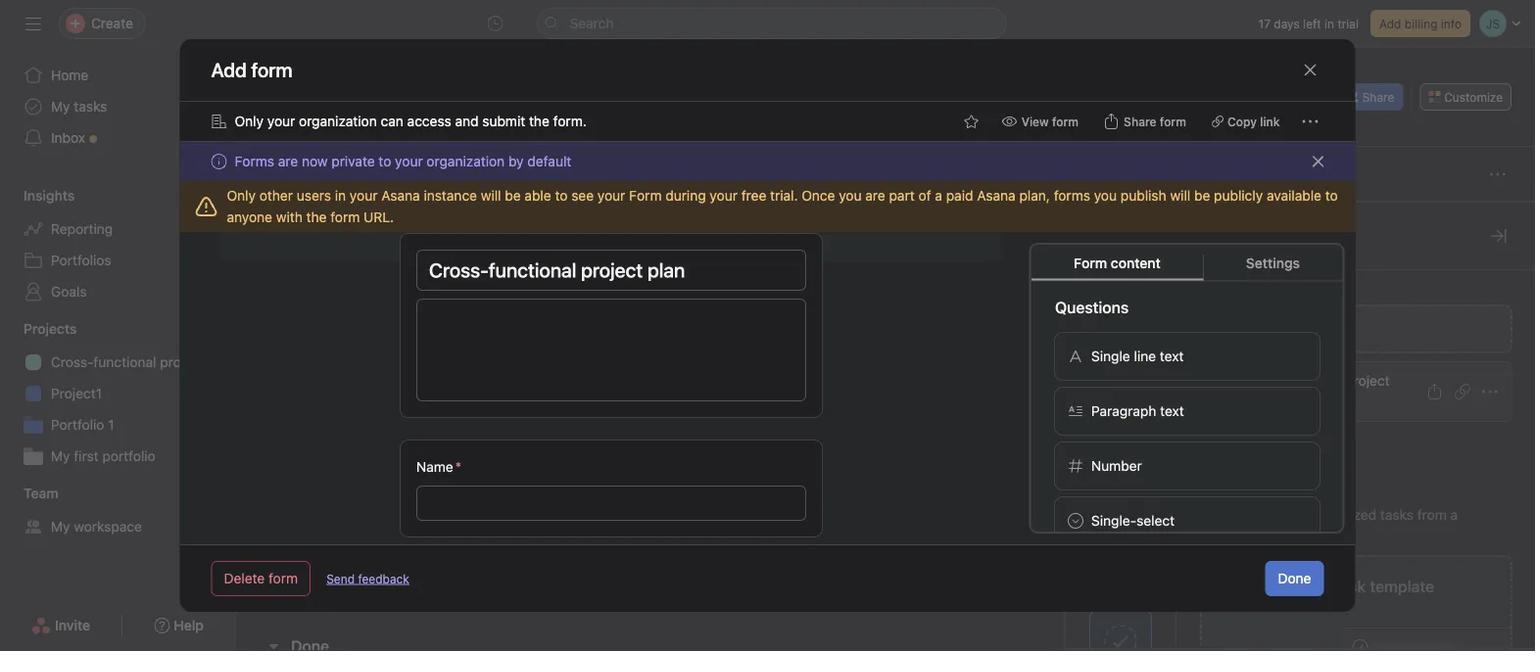 Task type: vqa. For each thing, say whether or not it's contained in the screenshot.
EDIT COMMENT document at the right bottom
no



Task type: locate. For each thing, give the bounding box(es) containing it.
– left 26
[[1030, 466, 1037, 480]]

1 vertical spatial cross-
[[1237, 373, 1279, 389]]

0 horizontal spatial cross-functional project plan
[[51, 354, 235, 370]]

2 vertical spatial –
[[1030, 466, 1037, 480]]

1 horizontal spatial organization
[[427, 153, 505, 170]]

0 horizontal spatial tasks
[[74, 98, 107, 115]]

my down team
[[51, 519, 70, 535]]

1 horizontal spatial forms
[[1201, 278, 1246, 296]]

0 horizontal spatial task
[[310, 168, 333, 181]]

0 vertical spatial are
[[278, 153, 298, 170]]

row
[[236, 202, 1536, 238], [260, 237, 1512, 239], [236, 293, 1536, 330], [236, 419, 1536, 456], [236, 490, 1536, 526]]

cross-functional project plan inside projects element
[[51, 354, 235, 370]]

1 vertical spatial the
[[306, 209, 327, 225]]

part
[[889, 188, 915, 204]]

to down list link
[[379, 153, 391, 170]]

1 horizontal spatial cross-
[[1237, 373, 1279, 389]]

functional down add form
[[1279, 373, 1342, 389]]

0 vertical spatial collapse task list for this section image
[[266, 261, 281, 276]]

1 horizontal spatial plan
[[1237, 394, 1264, 411]]

your
[[267, 113, 295, 129], [395, 153, 423, 170], [350, 188, 378, 204], [598, 188, 626, 204], [710, 188, 738, 204]]

1 vertical spatial are
[[866, 188, 886, 204]]

delete
[[224, 571, 265, 587]]

are
[[278, 153, 298, 170], [866, 188, 886, 204]]

1 vertical spatial cross-functional project plan
[[1237, 373, 1390, 411]]

0 vertical spatial in
[[1325, 17, 1335, 30]]

your up 'url.'
[[350, 188, 378, 204]]

your left free
[[710, 188, 738, 204]]

from
[[1418, 507, 1447, 523]]

add down 'quickly create standardized tasks from a template.'
[[1302, 578, 1332, 596]]

feedback
[[358, 572, 409, 586]]

organization down board link
[[427, 153, 505, 170]]

available
[[1267, 188, 1322, 204]]

are left now
[[278, 153, 298, 170]]

text right rules
[[1160, 403, 1184, 419]]

list
[[379, 123, 403, 139]]

only down add form
[[235, 113, 264, 129]]

my first portfolio link
[[12, 441, 223, 472]]

forms
[[1054, 188, 1091, 204]]

1 you from the left
[[839, 188, 862, 204]]

cross-functional project plan for "cross-functional project plan" link
[[51, 354, 235, 370]]

add for add task
[[284, 168, 306, 181]]

can
[[381, 113, 404, 129]]

customize up settings
[[1201, 224, 1294, 247]]

files link
[[1033, 121, 1079, 142]]

1 vertical spatial forms
[[1201, 278, 1246, 296]]

form for delete form
[[269, 571, 298, 587]]

Draft project brief text field
[[310, 393, 432, 412]]

2 you from the left
[[1094, 188, 1117, 204]]

3 my from the top
[[51, 519, 70, 535]]

due
[[989, 214, 1011, 227]]

organization up the private
[[299, 113, 377, 129]]

1 horizontal spatial share
[[1363, 90, 1395, 104]]

plan inside button
[[1237, 394, 1264, 411]]

1 vertical spatial task
[[1336, 578, 1366, 596]]

forms inside add form dialog
[[235, 153, 274, 170]]

1 vertical spatial customize
[[1201, 224, 1294, 247]]

functional up project1 link
[[93, 354, 156, 370]]

be left able on the top left
[[505, 188, 521, 204]]

cell
[[863, 384, 981, 420], [863, 419, 981, 456]]

1 vertical spatial –
[[1030, 431, 1037, 444]]

0 vertical spatial cross-
[[51, 354, 93, 370]]

1 horizontal spatial customize
[[1445, 90, 1503, 104]]

–
[[1030, 395, 1037, 409], [1030, 431, 1037, 444], [1030, 466, 1037, 480]]

the down users
[[306, 209, 327, 225]]

0 vertical spatial organization
[[299, 113, 377, 129]]

form down collapse task list for this section icon
[[269, 571, 298, 587]]

private
[[332, 153, 375, 170]]

1 inside projects element
[[108, 417, 114, 433]]

1 horizontal spatial the
[[529, 113, 550, 129]]

0 horizontal spatial cross-
[[51, 354, 93, 370]]

will
[[481, 188, 501, 204], [1171, 188, 1191, 204]]

delete form
[[224, 571, 298, 587]]

Form Name text field
[[416, 250, 806, 291]]

fields
[[1111, 295, 1142, 309]]

team
[[24, 486, 58, 502]]

only up anyone
[[227, 188, 256, 204]]

in inside only other users in your asana instance will be able to see your form during your free trial.  once you are part of a paid asana plan, forms you publish will be publicly available to anyone with the form url.
[[335, 188, 346, 204]]

status
[[1222, 214, 1258, 227]]

will right instance
[[481, 188, 501, 204]]

tasks down home
[[74, 98, 107, 115]]

text right the line
[[1160, 348, 1184, 364]]

1 cell from the top
[[863, 384, 981, 420]]

asana
[[381, 188, 420, 204], [977, 188, 1016, 204]]

0 vertical spatial cross-functional project plan
[[51, 354, 235, 370]]

form down settings
[[1267, 321, 1296, 337]]

1 horizontal spatial be
[[1195, 188, 1211, 204]]

add left billing
[[1380, 17, 1402, 30]]

a right of
[[935, 188, 943, 204]]

1 horizontal spatial project
[[1346, 373, 1390, 389]]

template
[[1370, 578, 1435, 596]]

timeline
[[543, 123, 598, 139]]

0 horizontal spatial a
[[935, 188, 943, 204]]

you right once
[[839, 188, 862, 204]]

draft project brief cell
[[236, 384, 864, 420]]

0 vertical spatial text
[[1160, 348, 1184, 364]]

1 vertical spatial text
[[1160, 403, 1184, 419]]

my for my first portfolio
[[51, 448, 70, 465]]

will right publish
[[1171, 188, 1191, 204]]

3
[[1101, 295, 1108, 309]]

form inside only other users in your asana instance will be able to see your form during your free trial.  once you are part of a paid asana plan, forms you publish will be publicly available to anyone with the form url.
[[331, 209, 360, 225]]

paragraph text
[[1091, 403, 1184, 419]]

publish
[[1121, 188, 1167, 204]]

share button
[[1338, 83, 1404, 111]]

my inside projects element
[[51, 448, 70, 465]]

my up inbox
[[51, 98, 70, 115]]

share inside button
[[1363, 90, 1395, 104]]

able
[[525, 188, 551, 204]]

0 vertical spatial –
[[1030, 395, 1037, 409]]

in for left
[[1325, 17, 1335, 30]]

asana up due
[[977, 188, 1016, 204]]

cross-functional project plan button
[[1201, 362, 1513, 422]]

share down add billing info button
[[1363, 90, 1395, 104]]

0 horizontal spatial 1
[[108, 417, 114, 433]]

form inside button
[[269, 571, 298, 587]]

– 26 row
[[236, 455, 1536, 491]]

task inside button
[[310, 168, 333, 181]]

portfolio
[[102, 448, 156, 465]]

0 vertical spatial my
[[51, 98, 70, 115]]

share for share
[[1363, 90, 1395, 104]]

a
[[935, 188, 943, 204], [1451, 507, 1459, 523]]

add task… button
[[315, 589, 381, 610]]

1 vertical spatial plan
[[1237, 394, 1264, 411]]

cross- down add form
[[1237, 373, 1279, 389]]

form left 'url.'
[[331, 209, 360, 225]]

plan
[[208, 354, 235, 370], [1237, 394, 1264, 411]]

0 vertical spatial project
[[160, 354, 205, 370]]

cross-functional project plan inside button
[[1237, 373, 1390, 411]]

1 horizontal spatial will
[[1171, 188, 1191, 204]]

you up priority
[[1094, 188, 1117, 204]]

add for add task…
[[315, 591, 340, 607]]

2 my from the top
[[51, 448, 70, 465]]

view form
[[1022, 115, 1079, 128]]

search list box
[[537, 8, 1007, 39]]

3 fields
[[1101, 295, 1142, 309]]

– 24 row
[[236, 384, 1536, 420]]

with
[[276, 209, 303, 225]]

my workspace link
[[12, 512, 223, 543]]

1 horizontal spatial asana
[[977, 188, 1016, 204]]

done
[[1278, 571, 1312, 587]]

0 horizontal spatial share
[[1124, 115, 1157, 128]]

add to starred image
[[964, 114, 980, 129]]

– left 25
[[1030, 431, 1037, 444]]

add form button
[[1201, 305, 1513, 354]]

in right left
[[1325, 17, 1335, 30]]

0 vertical spatial tasks
[[74, 98, 107, 115]]

1 vertical spatial form
[[1074, 255, 1108, 271]]

form right view
[[1053, 115, 1079, 128]]

copy link button
[[1203, 108, 1289, 135]]

project1
[[51, 386, 102, 402]]

add task template
[[1302, 578, 1435, 596]]

cross- inside cross-functional project plan
[[1237, 373, 1279, 389]]

1 horizontal spatial task
[[1336, 578, 1366, 596]]

quickly create standardized tasks from a template.
[[1201, 507, 1459, 545]]

name
[[292, 214, 323, 227]]

task left template at the right bottom
[[1336, 578, 1366, 596]]

0 vertical spatial a
[[935, 188, 943, 204]]

collapse task list for this section image left the untitled
[[266, 261, 281, 276]]

– left 24
[[1030, 395, 1037, 409]]

project inside button
[[1346, 373, 1390, 389]]

functional inside button
[[1279, 373, 1342, 389]]

0 horizontal spatial project
[[160, 354, 205, 370]]

0 vertical spatial functional
[[93, 354, 156, 370]]

board link
[[450, 121, 504, 142]]

add inside button
[[1302, 578, 1332, 596]]

you
[[839, 188, 862, 204], [1094, 188, 1117, 204]]

2 vertical spatial my
[[51, 519, 70, 535]]

0 horizontal spatial plan
[[208, 354, 235, 370]]

1 vertical spatial my
[[51, 448, 70, 465]]

0 horizontal spatial are
[[278, 153, 298, 170]]

my left first
[[51, 448, 70, 465]]

1 vertical spatial functional
[[1279, 373, 1342, 389]]

task
[[310, 168, 333, 181], [1336, 578, 1366, 596]]

1 vertical spatial collapse task list for this section image
[[266, 639, 281, 652]]

0 vertical spatial plan
[[208, 354, 235, 370]]

0 vertical spatial customize
[[1445, 90, 1503, 104]]

asana up 'url.'
[[381, 188, 420, 204]]

Schedule kickoff meeting text field
[[310, 428, 480, 447]]

invite
[[55, 618, 90, 634]]

tasks inside 'quickly create standardized tasks from a template.'
[[1381, 507, 1414, 523]]

row containing task name
[[236, 202, 1536, 238]]

task inside button
[[1336, 578, 1366, 596]]

cross-functional project plan down "add form" button
[[1237, 373, 1390, 411]]

add for add form
[[1238, 321, 1263, 337]]

to left see
[[555, 188, 568, 204]]

1 vertical spatial a
[[1451, 507, 1459, 523]]

0 horizontal spatial functional
[[93, 354, 156, 370]]

1 horizontal spatial in
[[1325, 17, 1335, 30]]

collapse task list for this section image down delete form button
[[266, 639, 281, 652]]

1 horizontal spatial form
[[1074, 255, 1108, 271]]

cross-functional project plan up project1 link
[[51, 354, 235, 370]]

priority
[[1105, 214, 1145, 227]]

0 vertical spatial forms
[[235, 153, 274, 170]]

only inside only other users in your asana instance will be able to see your form during your free trial.  once you are part of a paid asana plan, forms you publish will be publicly available to anyone with the form url.
[[227, 188, 256, 204]]

tasks
[[74, 98, 107, 115], [1381, 507, 1414, 523]]

1 my from the top
[[51, 98, 70, 115]]

cross-functional project plan
[[51, 354, 235, 370], [1237, 373, 1390, 411]]

plan inside projects element
[[208, 354, 235, 370]]

functional inside projects element
[[93, 354, 156, 370]]

form up 3
[[1074, 255, 1108, 271]]

first
[[74, 448, 99, 465]]

be left publicly
[[1195, 188, 1211, 204]]

– 25
[[1027, 431, 1055, 444]]

the left 'form.'
[[529, 113, 550, 129]]

1 vertical spatial only
[[227, 188, 256, 204]]

add inside row
[[315, 591, 340, 607]]

category
[[1339, 214, 1390, 227]]

1 vertical spatial tasks
[[1381, 507, 1414, 523]]

are left part
[[866, 188, 886, 204]]

project down "add form" button
[[1346, 373, 1390, 389]]

close image
[[1311, 154, 1326, 170]]

add form dialog
[[180, 39, 1356, 652]]

1 horizontal spatial tasks
[[1381, 507, 1414, 523]]

2 horizontal spatial to
[[1326, 188, 1338, 204]]

task up users
[[310, 168, 333, 181]]

anyone
[[227, 209, 272, 225]]

be
[[505, 188, 521, 204], [1195, 188, 1211, 204]]

1 vertical spatial project
[[1346, 373, 1390, 389]]

share inside button
[[1124, 115, 1157, 128]]

single-select
[[1091, 513, 1175, 529]]

1 asana from the left
[[381, 188, 420, 204]]

number
[[1091, 458, 1142, 474]]

1 vertical spatial in
[[335, 188, 346, 204]]

form left during
[[629, 188, 662, 204]]

in right users
[[335, 188, 346, 204]]

my inside global element
[[51, 98, 70, 115]]

link
[[1261, 115, 1280, 128]]

1 horizontal spatial 1
[[488, 431, 493, 444]]

collapse task list for this section image
[[266, 261, 281, 276], [266, 639, 281, 652]]

insights element
[[0, 178, 235, 312]]

0 vertical spatial task
[[310, 168, 333, 181]]

access
[[407, 113, 451, 129]]

2 cell from the top
[[863, 419, 981, 456]]

form
[[1053, 115, 1079, 128], [1160, 115, 1187, 128], [331, 209, 360, 225], [1267, 321, 1296, 337], [269, 571, 298, 587]]

add down send
[[315, 591, 340, 607]]

add down settings
[[1238, 321, 1263, 337]]

a right from in the right of the page
[[1451, 507, 1459, 523]]

0 vertical spatial only
[[235, 113, 264, 129]]

add billing info button
[[1371, 10, 1471, 37]]

cross- for "cross-functional project plan" link
[[51, 354, 93, 370]]

forms up other
[[235, 153, 274, 170]]

untitled section button
[[291, 251, 406, 286]]

1 horizontal spatial cross-functional project plan
[[1237, 373, 1390, 411]]

None text field
[[319, 66, 584, 101]]

cross- up project1
[[51, 354, 93, 370]]

project up project1 link
[[160, 354, 205, 370]]

1 horizontal spatial are
[[866, 188, 886, 204]]

see
[[572, 188, 594, 204]]

goals
[[51, 284, 87, 300]]

add up users
[[284, 168, 306, 181]]

a inside 'quickly create standardized tasks from a template.'
[[1451, 507, 1459, 523]]

0 horizontal spatial you
[[839, 188, 862, 204]]

1 horizontal spatial you
[[1094, 188, 1117, 204]]

0 horizontal spatial form
[[629, 188, 662, 204]]

to down the close image
[[1326, 188, 1338, 204]]

0 vertical spatial form
[[629, 188, 662, 204]]

template.
[[1201, 529, 1260, 545]]

only for only your organization can access and submit the form.
[[235, 113, 264, 129]]

0 horizontal spatial will
[[481, 188, 501, 204]]

1 horizontal spatial functional
[[1279, 373, 1342, 389]]

form left copy
[[1160, 115, 1187, 128]]

in
[[1325, 17, 1335, 30], [335, 188, 346, 204]]

customize down the info
[[1445, 90, 1503, 104]]

inbox
[[51, 130, 85, 146]]

search
[[570, 15, 614, 31]]

customize
[[1445, 90, 1503, 104], [1201, 224, 1294, 247]]

0 horizontal spatial be
[[505, 188, 521, 204]]

share up publish
[[1124, 115, 1157, 128]]

1 horizontal spatial a
[[1451, 507, 1459, 523]]

0 horizontal spatial the
[[306, 209, 327, 225]]

0 horizontal spatial asana
[[381, 188, 420, 204]]

forms up add form
[[1201, 278, 1246, 296]]

1 vertical spatial share
[[1124, 115, 1157, 128]]

0 horizontal spatial in
[[335, 188, 346, 204]]

0 horizontal spatial forms
[[235, 153, 274, 170]]

during
[[666, 188, 706, 204]]

plan,
[[1020, 188, 1051, 204]]

global element
[[0, 48, 235, 166]]

a inside only other users in your asana instance will be able to see your form during your free trial.  once you are part of a paid asana plan, forms you publish will be publicly available to anyone with the form url.
[[935, 188, 943, 204]]

plan for cross-functional project plan button
[[1237, 394, 1264, 411]]

search button
[[537, 8, 1007, 39]]

cross- for cross-functional project plan button
[[1237, 373, 1279, 389]]

share
[[1363, 90, 1395, 104], [1124, 115, 1157, 128]]

cross- inside projects element
[[51, 354, 93, 370]]

cross-
[[51, 354, 93, 370], [1237, 373, 1279, 389]]

tasks left from in the right of the page
[[1381, 507, 1414, 523]]

my inside teams element
[[51, 519, 70, 535]]

0 vertical spatial share
[[1363, 90, 1395, 104]]



Task type: describe. For each thing, give the bounding box(es) containing it.
0 horizontal spatial customize
[[1201, 224, 1294, 247]]

schedule kickoff meeting cell
[[236, 419, 864, 456]]

– for 24
[[1030, 395, 1037, 409]]

single
[[1091, 348, 1130, 364]]

17 days left in trial
[[1259, 17, 1359, 30]]

are inside only other users in your asana instance will be able to see your form during your free trial.  once you are part of a paid asana plan, forms you publish will be publicly available to anyone with the form url.
[[866, 188, 886, 204]]

insights button
[[0, 186, 75, 206]]

untitled
[[291, 259, 349, 278]]

functional for "cross-functional project plan" link
[[93, 354, 156, 370]]

section
[[353, 259, 406, 278]]

add task template button
[[1201, 556, 1513, 652]]

teams element
[[0, 476, 235, 547]]

form.
[[553, 113, 587, 129]]

customize inside customize dropdown button
[[1445, 90, 1503, 104]]

your down the list icon
[[267, 113, 295, 129]]

name
[[416, 459, 453, 475]]

task for add task
[[310, 168, 333, 181]]

single line text
[[1091, 348, 1184, 364]]

overview
[[279, 123, 340, 139]]

my first portfolio
[[51, 448, 156, 465]]

4
[[1102, 391, 1110, 405]]

cell for – 25
[[863, 419, 981, 456]]

name *
[[416, 459, 461, 475]]

0 horizontal spatial to
[[379, 153, 391, 170]]

1 collapse task list for this section image from the top
[[266, 261, 281, 276]]

2 text from the top
[[1160, 403, 1184, 419]]

share form
[[1124, 115, 1187, 128]]

overview link
[[264, 121, 340, 142]]

1 vertical spatial organization
[[427, 153, 505, 170]]

billing
[[1405, 17, 1438, 30]]

your right see
[[598, 188, 626, 204]]

of
[[919, 188, 932, 204]]

create
[[1251, 507, 1291, 523]]

timeline link
[[527, 121, 598, 142]]

1 horizontal spatial to
[[555, 188, 568, 204]]

functional for cross-functional project plan button
[[1279, 373, 1342, 389]]

close this dialog image
[[1303, 62, 1319, 78]]

portfolio
[[51, 417, 104, 433]]

task
[[264, 214, 289, 227]]

– 24
[[1027, 395, 1055, 409]]

task for add task template
[[1336, 578, 1366, 596]]

17
[[1259, 17, 1271, 30]]

row containing 1
[[236, 419, 1536, 456]]

4 rules
[[1102, 391, 1140, 405]]

Share timeline with teammates text field
[[310, 463, 514, 483]]

and
[[455, 113, 479, 129]]

copy form link image
[[1455, 384, 1471, 400]]

cross-functional project plan for cross-functional project plan button
[[1237, 373, 1390, 411]]

forms for forms
[[1201, 278, 1246, 296]]

instance
[[424, 188, 477, 204]]

0 horizontal spatial organization
[[299, 113, 377, 129]]

form for share form
[[1160, 115, 1187, 128]]

form for add form
[[1267, 321, 1296, 337]]

send feedback
[[327, 572, 409, 586]]

add task… row
[[236, 580, 1536, 617]]

paragraph
[[1091, 403, 1156, 419]]

share for share form
[[1124, 115, 1157, 128]]

due date
[[989, 214, 1039, 227]]

line
[[1134, 348, 1156, 364]]

task templates
[[1201, 478, 1311, 496]]

team button
[[0, 484, 58, 504]]

portfolio 1
[[51, 417, 114, 433]]

1 will from the left
[[481, 188, 501, 204]]

send
[[327, 572, 355, 586]]

add task button
[[260, 161, 342, 188]]

invite button
[[19, 609, 103, 644]]

25
[[1040, 431, 1055, 444]]

project for cross-functional project plan button
[[1346, 373, 1390, 389]]

my for my tasks
[[51, 98, 70, 115]]

1 inside button
[[488, 431, 493, 444]]

projects element
[[0, 312, 235, 476]]

home
[[51, 67, 88, 83]]

js
[[1253, 90, 1267, 104]]

forms for forms are now private to your organization by default
[[235, 153, 274, 170]]

free
[[742, 188, 767, 204]]

projects
[[24, 321, 77, 337]]

now
[[302, 153, 328, 170]]

single-
[[1091, 513, 1137, 529]]

my tasks link
[[12, 91, 223, 123]]

more actions image
[[1303, 114, 1319, 129]]

view form button
[[993, 108, 1088, 135]]

plan for "cross-functional project plan" link
[[208, 354, 235, 370]]

list image
[[271, 72, 295, 95]]

default
[[528, 153, 572, 170]]

list link
[[363, 121, 403, 142]]

task…
[[344, 591, 381, 607]]

home link
[[12, 60, 223, 91]]

apps
[[1107, 487, 1135, 501]]

trial
[[1338, 17, 1359, 30]]

add form
[[1238, 321, 1296, 337]]

quickly
[[1201, 507, 1248, 523]]

0 vertical spatial the
[[529, 113, 550, 129]]

form for view form
[[1053, 115, 1079, 128]]

cell for – 24
[[863, 384, 981, 420]]

tasks inside global element
[[74, 98, 107, 115]]

content
[[1111, 255, 1161, 271]]

rules
[[1113, 391, 1140, 405]]

add task…
[[315, 591, 381, 607]]

close details image
[[1492, 228, 1507, 244]]

hide sidebar image
[[25, 16, 41, 31]]

task name
[[264, 214, 323, 227]]

project for "cross-functional project plan" link
[[160, 354, 205, 370]]

messages
[[945, 123, 1010, 139]]

2 will from the left
[[1171, 188, 1191, 204]]

publicly
[[1214, 188, 1263, 204]]

only your organization can access and submit the form.
[[235, 113, 587, 129]]

copy link
[[1228, 115, 1280, 128]]

days
[[1274, 17, 1300, 30]]

portfolio 1 link
[[12, 410, 223, 441]]

add for add task template
[[1302, 578, 1332, 596]]

2 be from the left
[[1195, 188, 1211, 204]]

2 collapse task list for this section image from the top
[[266, 639, 281, 652]]

reporting link
[[12, 214, 223, 245]]

js button
[[1248, 85, 1272, 109]]

2 asana from the left
[[977, 188, 1016, 204]]

standardized
[[1295, 507, 1377, 523]]

1 text from the top
[[1160, 348, 1184, 364]]

collapse task list for this section image
[[266, 548, 281, 564]]

paid
[[946, 188, 974, 204]]

– for 25
[[1030, 431, 1037, 444]]

my for my workspace
[[51, 519, 70, 535]]

assignee
[[872, 214, 923, 227]]

form inside only other users in your asana instance will be able to see your form during your free trial.  once you are part of a paid asana plan, forms you publish will be publicly available to anyone with the form url.
[[629, 188, 662, 204]]

add for add billing info
[[1380, 17, 1402, 30]]

share form image
[[1428, 384, 1444, 400]]

share timeline with teammates cell
[[236, 455, 864, 491]]

inbox link
[[12, 123, 223, 154]]

my tasks
[[51, 98, 107, 115]]

board
[[465, 123, 504, 139]]

in for users
[[335, 188, 346, 204]]

the inside only other users in your asana instance will be able to see your form during your free trial.  once you are part of a paid asana plan, forms you publish will be publicly available to anyone with the form url.
[[306, 209, 327, 225]]

1 be from the left
[[505, 188, 521, 204]]

only for only other users in your asana instance will be able to see your form during your free trial.  once you are part of a paid asana plan, forms you publish will be publicly available to anyone with the form url.
[[227, 188, 256, 204]]

header to do tree grid
[[236, 384, 1536, 526]]

cross-functional project plan link
[[12, 347, 235, 378]]

– for 26
[[1030, 466, 1037, 480]]

forms are now private to your organization by default
[[235, 153, 572, 170]]

*
[[455, 459, 461, 475]]

your down list
[[395, 153, 423, 170]]



